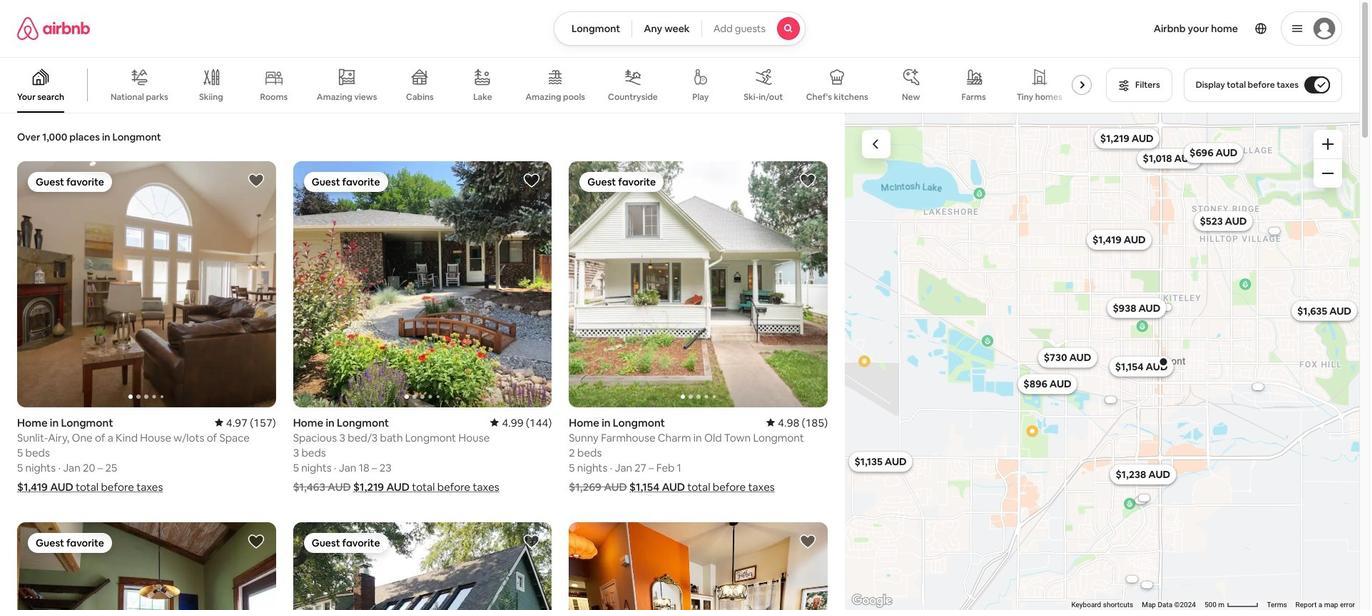 Task type: vqa. For each thing, say whether or not it's contained in the screenshot.
Profile element
yes



Task type: describe. For each thing, give the bounding box(es) containing it.
google map
showing 31 stays. region
[[845, 113, 1360, 610]]

add to wishlist: home in longmont image for 4.97 out of 5 average rating,  157 reviews image
[[247, 172, 265, 189]]

4.97 out of 5 average rating,  157 reviews image
[[215, 416, 276, 429]]

google image
[[849, 592, 896, 610]]

zoom in image
[[1323, 138, 1334, 150]]

zoom out image
[[1323, 168, 1334, 179]]



Task type: locate. For each thing, give the bounding box(es) containing it.
add to wishlist: home in longmont image for 4.98 out of 5 average rating,  185 reviews image
[[800, 172, 817, 189]]

profile element
[[823, 0, 1343, 57]]

the location you searched image
[[1158, 356, 1169, 367]]

4.99 out of 5 average rating,  144 reviews image
[[491, 416, 552, 429]]

None search field
[[554, 11, 806, 46]]

4.98 out of 5 average rating,  185 reviews image
[[767, 416, 828, 429]]

group
[[0, 57, 1098, 113], [17, 161, 276, 407], [293, 161, 552, 407], [569, 161, 828, 407], [17, 522, 276, 610], [293, 522, 552, 610], [569, 522, 828, 610]]

add to wishlist: barn in longmont image
[[247, 533, 265, 550]]

add to wishlist: home in longmont image for 4.99 out of 5 average rating,  144 reviews image
[[523, 172, 541, 189]]

add to wishlist: guest suite in longmont image
[[523, 533, 541, 550]]

add to wishlist: home in longmont image
[[247, 172, 265, 189], [523, 172, 541, 189], [800, 172, 817, 189], [800, 533, 817, 550]]



